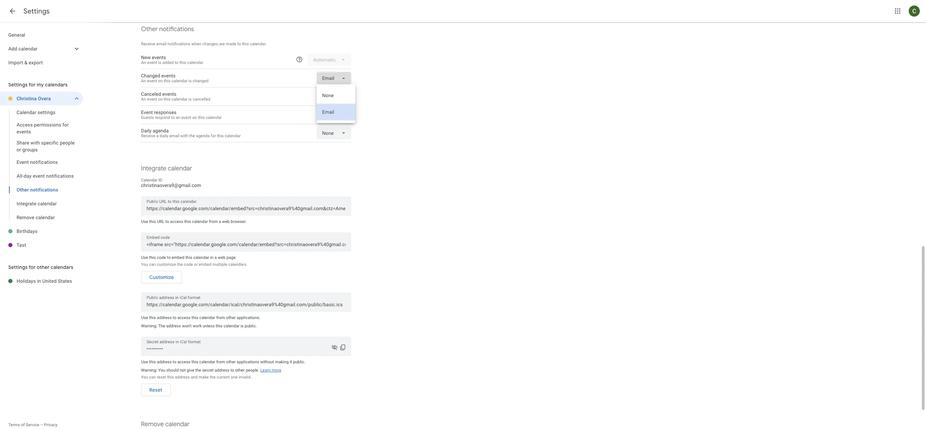Task type: describe. For each thing, give the bounding box(es) containing it.
browser.
[[231, 219, 247, 224]]

making
[[275, 360, 289, 365]]

give
[[187, 368, 194, 373]]

unless
[[203, 324, 215, 329]]

use for use this url to access this calendar from a web browser.
[[141, 219, 148, 224]]

event for event responses guests respond to an event on this calendar
[[141, 110, 153, 115]]

applications.
[[237, 315, 260, 320]]

events for changed events
[[161, 73, 176, 79]]

changes
[[202, 42, 218, 46]]

you for reset
[[141, 375, 148, 380]]

current
[[217, 375, 230, 380]]

1 receive from the top
[[141, 42, 155, 46]]

to inside use this address to access this calendar from other applications. warning: the address won't work unless this calendar is public.
[[173, 315, 176, 320]]

should
[[166, 368, 179, 373]]

other notifications inside settings for my calendars tree
[[17, 187, 58, 193]]

daily
[[141, 128, 152, 134]]

from for web
[[209, 219, 218, 224]]

day
[[24, 173, 32, 179]]

0 vertical spatial integrate
[[141, 165, 166, 173]]

add
[[8, 46, 17, 52]]

christinaovera9@gmail.com
[[141, 183, 201, 188]]

birthdays
[[17, 229, 38, 234]]

is inside changed events an event on this calendar is changed
[[189, 79, 192, 83]]

the down secret
[[210, 375, 216, 380]]

0 vertical spatial code
[[157, 255, 166, 260]]

for inside access permissions for events
[[63, 122, 69, 128]]

public. inside use this address to access this calendar from other applications. warning: the address won't work unless this calendar is public.
[[245, 324, 257, 329]]

you can customize the code or embed multiple calendars.
[[141, 262, 248, 267]]

calendar inside the 'new events an event is added to this calendar'
[[187, 60, 203, 65]]

access for use this address to access this calendar from other applications. warning: the address won't work unless this calendar is public.
[[178, 315, 191, 320]]

notifications down event notifications
[[46, 173, 74, 179]]

won't
[[182, 324, 192, 329]]

events for canceled events
[[162, 91, 177, 97]]

canceled
[[141, 91, 161, 97]]

to inside event responses guests respond to an event on this calendar
[[171, 115, 175, 120]]

web for browser.
[[222, 219, 230, 224]]

1 option from the top
[[317, 87, 356, 104]]

responses
[[154, 110, 177, 115]]

privacy
[[44, 423, 58, 428]]

id
[[159, 178, 162, 183]]

this inside 'daily agenda receive a daily email with the agenda for this calendar'
[[217, 134, 224, 138]]

use this address to access this calendar from other applications without making it public. warning: you should not give the secret address to other people. learn more
[[141, 360, 305, 373]]

settings for other calendars
[[8, 264, 73, 270]]

of
[[21, 423, 25, 428]]

you for customize
[[141, 262, 148, 267]]

other up invalid. in the bottom left of the page
[[235, 368, 245, 373]]

secret
[[202, 368, 214, 373]]

make
[[199, 375, 209, 380]]

use for use this address to access this calendar from other applications. warning: the address won't work unless this calendar is public.
[[141, 315, 148, 320]]

or inside share with specific people or groups
[[17, 147, 21, 153]]

canceled events an event on this calendar is cancelled
[[141, 91, 210, 102]]

settings for settings
[[24, 7, 50, 16]]

you inside use this address to access this calendar from other applications without making it public. warning: you should not give the secret address to other people. learn more
[[158, 368, 165, 373]]

added
[[162, 60, 174, 65]]

changed
[[193, 79, 209, 83]]

0 vertical spatial other
[[141, 25, 158, 33]]

&
[[24, 60, 27, 65]]

with inside share with specific people or groups
[[31, 140, 40, 146]]

use for use this code to embed this calendar in a web page.
[[141, 255, 148, 260]]

1 horizontal spatial integrate calendar
[[141, 165, 192, 173]]

guests
[[141, 115, 154, 120]]

christina overa tree item
[[0, 92, 83, 105]]

access for use this url to access this calendar from a web browser.
[[170, 219, 183, 224]]

it
[[290, 360, 292, 365]]

an event on this calendar is changed list box
[[317, 84, 356, 123]]

web for page.
[[218, 255, 226, 260]]

christina overa
[[17, 96, 51, 101]]

with inside 'daily agenda receive a daily email with the agenda for this calendar'
[[180, 134, 188, 138]]

reset
[[157, 375, 166, 380]]

can for customize
[[149, 262, 156, 267]]

general
[[8, 32, 25, 38]]

integrate calendar inside settings for my calendars tree
[[17, 201, 57, 206]]

when
[[192, 42, 201, 46]]

use this address to access this calendar from other applications. warning: the address won't work unless this calendar is public.
[[141, 315, 260, 329]]

one
[[231, 375, 238, 380]]

and
[[191, 375, 198, 380]]

invalid.
[[239, 375, 252, 380]]

overa
[[38, 96, 51, 101]]

learn
[[260, 368, 271, 373]]

an for changed events
[[141, 79, 146, 83]]

service
[[26, 423, 39, 428]]

calendar inside canceled events an event on this calendar is cancelled
[[172, 97, 188, 102]]

respond
[[155, 115, 170, 120]]

this inside event responses guests respond to an event on this calendar
[[198, 115, 205, 120]]

calendar settings
[[17, 110, 55, 115]]

settings for my calendars
[[8, 82, 68, 88]]

event inside settings for my calendars tree
[[33, 173, 45, 179]]

2 option from the top
[[317, 104, 356, 120]]

other up one
[[226, 360, 236, 365]]

other up the holidays in united states at the bottom left of page
[[37, 264, 50, 270]]

more
[[272, 368, 281, 373]]

1 horizontal spatial embed
[[199, 262, 212, 267]]

1 horizontal spatial code
[[184, 262, 193, 267]]

event inside event responses guests respond to an event on this calendar
[[181, 115, 191, 120]]

calendars for settings for other calendars
[[51, 264, 73, 270]]

is inside use this address to access this calendar from other applications. warning: the address won't work unless this calendar is public.
[[241, 324, 244, 329]]

are
[[219, 42, 225, 46]]

calendars.
[[228, 262, 248, 267]]

the inside use this address to access this calendar from other applications without making it public. warning: you should not give the secret address to other people. learn more
[[195, 368, 201, 373]]

calendar inside event responses guests respond to an event on this calendar
[[206, 115, 222, 120]]

permissions
[[34, 122, 61, 128]]

daily
[[160, 134, 168, 138]]

an for new events
[[141, 60, 146, 65]]

calendars for settings for my calendars
[[45, 82, 68, 88]]

cancelled
[[193, 97, 210, 102]]

holidays
[[17, 278, 36, 284]]

work
[[193, 324, 202, 329]]

event notifications
[[17, 159, 58, 165]]

holidays in united states link
[[17, 274, 83, 288]]

0 vertical spatial in
[[210, 255, 214, 260]]

terms of service – privacy
[[8, 423, 58, 428]]

remove inside settings for my calendars tree
[[17, 215, 34, 220]]

0 horizontal spatial agenda
[[153, 128, 169, 134]]

not
[[180, 368, 186, 373]]

you can reset this address and make the current one invalid.
[[141, 375, 252, 380]]

united
[[42, 278, 57, 284]]

reset button
[[141, 382, 171, 398]]

0 vertical spatial other notifications
[[141, 25, 194, 33]]

people.
[[246, 368, 259, 373]]

privacy link
[[44, 423, 58, 428]]

url
[[157, 219, 164, 224]]



Task type: vqa. For each thing, say whether or not it's contained in the screenshot.
public.
yes



Task type: locate. For each thing, give the bounding box(es) containing it.
2 vertical spatial on
[[192, 115, 197, 120]]

events inside the 'new events an event is added to this calendar'
[[152, 55, 166, 60]]

changed events an event on this calendar is changed
[[141, 73, 209, 83]]

0 vertical spatial from
[[209, 219, 218, 224]]

receive inside 'daily agenda receive a daily email with the agenda for this calendar'
[[141, 134, 155, 138]]

the down event responses guests respond to an event on this calendar
[[189, 134, 195, 138]]

access inside use this address to access this calendar from other applications. warning: the address won't work unless this calendar is public.
[[178, 315, 191, 320]]

to
[[237, 42, 241, 46], [175, 60, 179, 65], [171, 115, 175, 120], [165, 219, 169, 224], [167, 255, 171, 260], [173, 315, 176, 320], [173, 360, 176, 365], [231, 368, 234, 373]]

notifications down all-day event notifications
[[30, 187, 58, 193]]

0 vertical spatial you
[[141, 262, 148, 267]]

with right "daily"
[[180, 134, 188, 138]]

settings heading
[[24, 7, 50, 16]]

event inside changed events an event on this calendar is changed
[[147, 79, 157, 83]]

remove down reset "button"
[[141, 421, 164, 429]]

code
[[157, 255, 166, 260], [184, 262, 193, 267]]

or down share
[[17, 147, 21, 153]]

agenda down event responses guests respond to an event on this calendar
[[196, 134, 210, 138]]

calendar inside changed events an event on this calendar is changed
[[172, 79, 188, 83]]

0 vertical spatial receive
[[141, 42, 155, 46]]

address up the current
[[215, 368, 230, 373]]

an up changed
[[141, 60, 146, 65]]

1 horizontal spatial email
[[169, 134, 179, 138]]

can
[[149, 262, 156, 267], [149, 375, 156, 380]]

address up 'the'
[[157, 315, 172, 320]]

calendar for calendar settings
[[17, 110, 36, 115]]

import & export
[[8, 60, 43, 65]]

event inside the 'new events an event is added to this calendar'
[[147, 60, 157, 65]]

groups
[[22, 147, 38, 153]]

calendar.
[[250, 42, 267, 46]]

1 vertical spatial embed
[[199, 262, 212, 267]]

None text field
[[147, 240, 346, 249], [147, 300, 346, 310], [147, 240, 346, 249], [147, 300, 346, 310]]

share with specific people or groups
[[17, 140, 75, 153]]

3 an from the top
[[141, 97, 146, 102]]

this inside the 'new events an event is added to this calendar'
[[180, 60, 186, 65]]

event left respond
[[141, 110, 153, 115]]

warning: inside use this address to access this calendar from other applications. warning: the address won't work unless this calendar is public.
[[141, 324, 157, 329]]

you up reset
[[158, 368, 165, 373]]

1 vertical spatial access
[[178, 315, 191, 320]]

embed up customize
[[172, 255, 185, 260]]

0 vertical spatial event
[[141, 110, 153, 115]]

notifications up when
[[159, 25, 194, 33]]

calendar inside calendar id christinaovera9@gmail.com
[[141, 178, 158, 183]]

for inside 'daily agenda receive a daily email with the agenda for this calendar'
[[211, 134, 216, 138]]

1 use from the top
[[141, 219, 148, 224]]

2 vertical spatial you
[[141, 375, 148, 380]]

to inside the 'new events an event is added to this calendar'
[[175, 60, 179, 65]]

0 horizontal spatial a
[[156, 134, 159, 138]]

1 horizontal spatial public.
[[293, 360, 305, 365]]

1 horizontal spatial other notifications
[[141, 25, 194, 33]]

address up should
[[157, 360, 172, 365]]

0 horizontal spatial code
[[157, 255, 166, 260]]

0 vertical spatial or
[[17, 147, 21, 153]]

event up canceled
[[147, 79, 157, 83]]

all-day event notifications
[[17, 173, 74, 179]]

1 vertical spatial calendars
[[51, 264, 73, 270]]

add calendar
[[8, 46, 38, 52]]

1 vertical spatial email
[[169, 134, 179, 138]]

0 vertical spatial on
[[158, 79, 163, 83]]

integrate calendar
[[141, 165, 192, 173], [17, 201, 57, 206]]

states
[[58, 278, 72, 284]]

event up responses
[[147, 97, 157, 102]]

1 warning: from the top
[[141, 324, 157, 329]]

1 vertical spatial web
[[218, 255, 226, 260]]

customize
[[157, 262, 176, 267]]

1 horizontal spatial integrate
[[141, 165, 166, 173]]

1 horizontal spatial or
[[194, 262, 198, 267]]

0 horizontal spatial public.
[[245, 324, 257, 329]]

1 vertical spatial an
[[141, 79, 146, 83]]

1 vertical spatial settings
[[8, 82, 28, 88]]

test link
[[17, 238, 83, 252]]

event right day
[[33, 173, 45, 179]]

events down access
[[17, 129, 31, 135]]

0 horizontal spatial other notifications
[[17, 187, 58, 193]]

group
[[0, 105, 83, 224]]

on for changed
[[158, 79, 163, 83]]

christina
[[17, 96, 37, 101]]

1 horizontal spatial event
[[141, 110, 153, 115]]

access
[[170, 219, 183, 224], [178, 315, 191, 320], [178, 360, 191, 365]]

1 vertical spatial event
[[17, 159, 29, 165]]

an inside canceled events an event on this calendar is cancelled
[[141, 97, 146, 102]]

remove calendar inside settings for my calendars tree
[[17, 215, 55, 220]]

remove calendar
[[17, 215, 55, 220], [141, 421, 190, 429]]

–
[[40, 423, 43, 428]]

calendars up states
[[51, 264, 73, 270]]

from for applications.
[[216, 315, 225, 320]]

0 vertical spatial calendar
[[17, 110, 36, 115]]

calendar up access
[[17, 110, 36, 115]]

0 vertical spatial web
[[222, 219, 230, 224]]

a
[[156, 134, 159, 138], [219, 219, 221, 224], [215, 255, 217, 260]]

settings up the holidays
[[8, 264, 28, 270]]

calendar inside use this address to access this calendar from other applications without making it public. warning: you should not give the secret address to other people. learn more
[[199, 360, 215, 365]]

settings up christina
[[8, 82, 28, 88]]

address right 'the'
[[166, 324, 181, 329]]

event for new
[[147, 60, 157, 65]]

0 vertical spatial an
[[141, 60, 146, 65]]

1 vertical spatial public.
[[293, 360, 305, 365]]

1 vertical spatial other notifications
[[17, 187, 58, 193]]

3 use from the top
[[141, 315, 148, 320]]

1 vertical spatial remove
[[141, 421, 164, 429]]

calendar left id
[[141, 178, 158, 183]]

0 horizontal spatial event
[[17, 159, 29, 165]]

0 vertical spatial warning:
[[141, 324, 157, 329]]

group containing calendar settings
[[0, 105, 83, 224]]

notifications up all-day event notifications
[[30, 159, 58, 165]]

other up new
[[141, 25, 158, 33]]

in inside tree item
[[37, 278, 41, 284]]

1 horizontal spatial calendar
[[141, 178, 158, 183]]

holidays in united states
[[17, 278, 72, 284]]

settings
[[38, 110, 55, 115]]

on up 'daily agenda receive a daily email with the agenda for this calendar'
[[192, 115, 197, 120]]

from left the browser.
[[209, 219, 218, 224]]

from left applications.
[[216, 315, 225, 320]]

the inside 'daily agenda receive a daily email with the agenda for this calendar'
[[189, 134, 195, 138]]

calendars right my
[[45, 82, 68, 88]]

email up the 'new events an event is added to this calendar'
[[156, 42, 167, 46]]

4 use from the top
[[141, 360, 148, 365]]

use this code to embed this calendar in a web page.
[[141, 255, 237, 260]]

warning: inside use this address to access this calendar from other applications without making it public. warning: you should not give the secret address to other people. learn more
[[141, 368, 157, 373]]

people
[[60, 140, 75, 146]]

settings for settings for my calendars
[[8, 82, 28, 88]]

learn more link
[[260, 368, 281, 373]]

tree
[[0, 28, 83, 70]]

1 horizontal spatial remove calendar
[[141, 421, 190, 429]]

2 vertical spatial access
[[178, 360, 191, 365]]

other down all- at the left
[[17, 187, 29, 193]]

1 vertical spatial on
[[158, 97, 163, 102]]

1 vertical spatial other
[[17, 187, 29, 193]]

1 horizontal spatial a
[[215, 255, 217, 260]]

2 warning: from the top
[[141, 368, 157, 373]]

code up customize
[[157, 255, 166, 260]]

the
[[189, 134, 195, 138], [177, 262, 183, 267], [195, 368, 201, 373], [210, 375, 216, 380]]

on inside canceled events an event on this calendar is cancelled
[[158, 97, 163, 102]]

is left cancelled
[[189, 97, 192, 102]]

is left added
[[158, 60, 161, 65]]

settings for settings for other calendars
[[8, 264, 28, 270]]

access permissions for events
[[17, 122, 69, 135]]

option
[[317, 87, 356, 104], [317, 104, 356, 120]]

event up all- at the left
[[17, 159, 29, 165]]

1 vertical spatial calendar
[[141, 178, 158, 183]]

this inside changed events an event on this calendar is changed
[[164, 79, 171, 83]]

integrate calendar up "birthdays" tree item
[[17, 201, 57, 206]]

an up canceled
[[141, 79, 146, 83]]

1 vertical spatial or
[[194, 262, 198, 267]]

you left customize
[[141, 262, 148, 267]]

an inside changed events an event on this calendar is changed
[[141, 79, 146, 83]]

address down not
[[175, 375, 190, 380]]

1 vertical spatial can
[[149, 375, 156, 380]]

0 horizontal spatial with
[[31, 140, 40, 146]]

1 vertical spatial receive
[[141, 134, 155, 138]]

on
[[158, 79, 163, 83], [158, 97, 163, 102], [192, 115, 197, 120]]

events for new events
[[152, 55, 166, 60]]

2 use from the top
[[141, 255, 148, 260]]

other
[[141, 25, 158, 33], [17, 187, 29, 193]]

1 vertical spatial in
[[37, 278, 41, 284]]

without
[[260, 360, 274, 365]]

integrate up birthdays
[[17, 201, 36, 206]]

you left reset
[[141, 375, 148, 380]]

new
[[141, 55, 151, 60]]

receive
[[141, 42, 155, 46], [141, 134, 155, 138]]

use this url to access this calendar from a web browser.
[[141, 219, 247, 224]]

in left united at the left of the page
[[37, 278, 41, 284]]

code down use this code to embed this calendar in a web page.
[[184, 262, 193, 267]]

all-
[[17, 173, 24, 179]]

remove
[[17, 215, 34, 220], [141, 421, 164, 429]]

a up multiple
[[215, 255, 217, 260]]

receive up new
[[141, 42, 155, 46]]

1 vertical spatial with
[[31, 140, 40, 146]]

2 vertical spatial settings
[[8, 264, 28, 270]]

0 vertical spatial email
[[156, 42, 167, 46]]

an
[[141, 60, 146, 65], [141, 79, 146, 83], [141, 97, 146, 102]]

calendar inside tree
[[17, 110, 36, 115]]

event for changed
[[147, 79, 157, 83]]

from up the current
[[216, 360, 225, 365]]

other notifications up the 'new events an event is added to this calendar'
[[141, 25, 194, 33]]

None field
[[317, 72, 351, 84], [317, 127, 351, 139], [317, 72, 351, 84], [317, 127, 351, 139]]

calendar inside 'daily agenda receive a daily email with the agenda for this calendar'
[[225, 134, 241, 138]]

customize
[[149, 274, 174, 281]]

1 vertical spatial integrate calendar
[[17, 201, 57, 206]]

1 vertical spatial integrate
[[17, 201, 36, 206]]

is down applications.
[[241, 324, 244, 329]]

events inside changed events an event on this calendar is changed
[[161, 73, 176, 79]]

event for event notifications
[[17, 159, 29, 165]]

birthdays tree item
[[0, 224, 83, 238]]

other
[[37, 264, 50, 270], [226, 315, 236, 320], [226, 360, 236, 365], [235, 368, 245, 373]]

1 horizontal spatial remove
[[141, 421, 164, 429]]

events inside canceled events an event on this calendar is cancelled
[[162, 91, 177, 97]]

on up canceled
[[158, 79, 163, 83]]

0 horizontal spatial embed
[[172, 255, 185, 260]]

access up not
[[178, 360, 191, 365]]

event inside canceled events an event on this calendar is cancelled
[[147, 97, 157, 102]]

2 vertical spatial an
[[141, 97, 146, 102]]

2 an from the top
[[141, 79, 146, 83]]

receive left "daily"
[[141, 134, 155, 138]]

other notifications down all-day event notifications
[[17, 187, 58, 193]]

0 horizontal spatial or
[[17, 147, 21, 153]]

settings for my calendars tree
[[0, 92, 83, 252]]

0 vertical spatial calendars
[[45, 82, 68, 88]]

a left "daily"
[[156, 134, 159, 138]]

share
[[17, 140, 29, 146]]

birthdays link
[[17, 224, 83, 238]]

from for applications
[[216, 360, 225, 365]]

events down added
[[161, 73, 176, 79]]

email right "daily"
[[169, 134, 179, 138]]

0 horizontal spatial remove
[[17, 215, 34, 220]]

event
[[147, 60, 157, 65], [147, 79, 157, 83], [147, 97, 157, 102], [181, 115, 191, 120], [33, 173, 45, 179]]

0 vertical spatial a
[[156, 134, 159, 138]]

integrate
[[141, 165, 166, 173], [17, 201, 36, 206]]

can left reset
[[149, 375, 156, 380]]

a left the browser.
[[219, 219, 221, 224]]

a for use this code to embed this calendar in a web page.
[[215, 255, 217, 260]]

an for canceled events
[[141, 97, 146, 102]]

the up you can reset this address and make the current one invalid.
[[195, 368, 201, 373]]

access right url
[[170, 219, 183, 224]]

warning: left 'the'
[[141, 324, 157, 329]]

an
[[176, 115, 180, 120]]

on inside changed events an event on this calendar is changed
[[158, 79, 163, 83]]

export
[[29, 60, 43, 65]]

terms
[[8, 423, 20, 428]]

is inside the 'new events an event is added to this calendar'
[[158, 60, 161, 65]]

1 vertical spatial code
[[184, 262, 193, 267]]

specific
[[41, 140, 59, 146]]

event inside event responses guests respond to an event on this calendar
[[141, 110, 153, 115]]

other inside settings for my calendars tree
[[17, 187, 29, 193]]

terms of service link
[[8, 423, 39, 428]]

integrate up id
[[141, 165, 166, 173]]

reset
[[149, 387, 162, 393]]

from
[[209, 219, 218, 224], [216, 315, 225, 320], [216, 360, 225, 365]]

0 vertical spatial with
[[180, 134, 188, 138]]

1 horizontal spatial other
[[141, 25, 158, 33]]

event right an
[[181, 115, 191, 120]]

go back image
[[8, 7, 17, 15]]

calendar
[[18, 46, 38, 52], [187, 60, 203, 65], [172, 79, 188, 83], [172, 97, 188, 102], [206, 115, 222, 120], [225, 134, 241, 138], [168, 165, 192, 173], [38, 201, 57, 206], [36, 215, 55, 220], [192, 219, 208, 224], [193, 255, 209, 260], [199, 315, 215, 320], [224, 324, 240, 329], [199, 360, 215, 365], [165, 421, 190, 429]]

settings
[[24, 7, 50, 16], [8, 82, 28, 88], [8, 264, 28, 270]]

access up won't at the bottom of page
[[178, 315, 191, 320]]

or down use this code to embed this calendar in a web page.
[[194, 262, 198, 267]]

use inside use this address to access this calendar from other applications without making it public. warning: you should not give the secret address to other people. learn more
[[141, 360, 148, 365]]

holidays in united states tree item
[[0, 274, 83, 288]]

1 an from the top
[[141, 60, 146, 65]]

calendar id christinaovera9@gmail.com
[[141, 178, 201, 188]]

settings right go back image
[[24, 7, 50, 16]]

from inside use this address to access this calendar from other applications. warning: the address won't work unless this calendar is public.
[[216, 315, 225, 320]]

for
[[29, 82, 36, 88], [63, 122, 69, 128], [211, 134, 216, 138], [29, 264, 36, 270]]

embed
[[172, 255, 185, 260], [199, 262, 212, 267]]

warning: up reset
[[141, 368, 157, 373]]

0 vertical spatial embed
[[172, 255, 185, 260]]

2 can from the top
[[149, 375, 156, 380]]

1 vertical spatial a
[[219, 219, 221, 224]]

1 horizontal spatial agenda
[[196, 134, 210, 138]]

embed left multiple
[[199, 262, 212, 267]]

is left changed
[[189, 79, 192, 83]]

daily agenda receive a daily email with the agenda for this calendar
[[141, 128, 241, 138]]

public. down applications.
[[245, 324, 257, 329]]

0 horizontal spatial in
[[37, 278, 41, 284]]

2 receive from the top
[[141, 134, 155, 138]]

events right new
[[152, 55, 166, 60]]

1 vertical spatial remove calendar
[[141, 421, 190, 429]]

0 vertical spatial integrate calendar
[[141, 165, 192, 173]]

or
[[17, 147, 21, 153], [194, 262, 198, 267]]

0 vertical spatial remove calendar
[[17, 215, 55, 220]]

0 vertical spatial settings
[[24, 7, 50, 16]]

is
[[158, 60, 161, 65], [189, 79, 192, 83], [189, 97, 192, 102], [241, 324, 244, 329]]

0 horizontal spatial calendar
[[17, 110, 36, 115]]

this
[[242, 42, 249, 46], [180, 60, 186, 65], [164, 79, 171, 83], [164, 97, 171, 102], [198, 115, 205, 120], [217, 134, 224, 138], [149, 219, 156, 224], [184, 219, 191, 224], [149, 255, 156, 260], [186, 255, 192, 260], [149, 315, 156, 320], [192, 315, 198, 320], [216, 324, 223, 329], [149, 360, 156, 365], [192, 360, 198, 365], [167, 375, 174, 380]]

0 horizontal spatial email
[[156, 42, 167, 46]]

2 vertical spatial a
[[215, 255, 217, 260]]

events inside access permissions for events
[[17, 129, 31, 135]]

applications
[[237, 360, 259, 365]]

the down use this code to embed this calendar in a web page.
[[177, 262, 183, 267]]

from inside use this address to access this calendar from other applications without making it public. warning: you should not give the secret address to other people. learn more
[[216, 360, 225, 365]]

on up responses
[[158, 97, 163, 102]]

0 horizontal spatial integrate
[[17, 201, 36, 206]]

other left applications.
[[226, 315, 236, 320]]

0 vertical spatial access
[[170, 219, 183, 224]]

1 horizontal spatial with
[[180, 134, 188, 138]]

in up multiple
[[210, 255, 214, 260]]

my
[[37, 82, 44, 88]]

a for use this url to access this calendar from a web browser.
[[219, 219, 221, 224]]

access for use this address to access this calendar from other applications without making it public. warning: you should not give the secret address to other people. learn more
[[178, 360, 191, 365]]

test tree item
[[0, 238, 83, 252]]

integrate calendar up id
[[141, 165, 192, 173]]

can left customize
[[149, 262, 156, 267]]

tree containing general
[[0, 28, 83, 70]]

import
[[8, 60, 23, 65]]

changed
[[141, 73, 160, 79]]

event up changed
[[147, 60, 157, 65]]

0 horizontal spatial remove calendar
[[17, 215, 55, 220]]

multiple
[[213, 262, 227, 267]]

calendar for calendar id christinaovera9@gmail.com
[[141, 178, 158, 183]]

event inside settings for my calendars tree
[[17, 159, 29, 165]]

use
[[141, 219, 148, 224], [141, 255, 148, 260], [141, 315, 148, 320], [141, 360, 148, 365]]

made
[[226, 42, 236, 46]]

is inside canceled events an event on this calendar is cancelled
[[189, 97, 192, 102]]

use inside use this address to access this calendar from other applications. warning: the address won't work unless this calendar is public.
[[141, 315, 148, 320]]

web left the browser.
[[222, 219, 230, 224]]

warning:
[[141, 324, 157, 329], [141, 368, 157, 373]]

0 horizontal spatial other
[[17, 187, 29, 193]]

can for reset
[[149, 375, 156, 380]]

with up groups
[[31, 140, 40, 146]]

0 vertical spatial remove
[[17, 215, 34, 220]]

None text field
[[147, 204, 346, 213], [147, 344, 346, 354], [147, 204, 346, 213], [147, 344, 346, 354]]

public. right the it
[[293, 360, 305, 365]]

0 vertical spatial can
[[149, 262, 156, 267]]

1 vertical spatial you
[[158, 368, 165, 373]]

other notifications
[[141, 25, 194, 33], [17, 187, 58, 193]]

access
[[17, 122, 33, 128]]

an inside the 'new events an event is added to this calendar'
[[141, 60, 146, 65]]

on for canceled
[[158, 97, 163, 102]]

receive email notifications when changes are made to this calendar.
[[141, 42, 267, 46]]

an up 'guests'
[[141, 97, 146, 102]]

1 vertical spatial warning:
[[141, 368, 157, 373]]

access inside use this address to access this calendar from other applications without making it public. warning: you should not give the secret address to other people. learn more
[[178, 360, 191, 365]]

on inside event responses guests respond to an event on this calendar
[[192, 115, 197, 120]]

1 vertical spatial from
[[216, 315, 225, 320]]

0 vertical spatial public.
[[245, 324, 257, 329]]

other inside use this address to access this calendar from other applications. warning: the address won't work unless this calendar is public.
[[226, 315, 236, 320]]

public. inside use this address to access this calendar from other applications without making it public. warning: you should not give the secret address to other people. learn more
[[293, 360, 305, 365]]

notifications up the 'new events an event is added to this calendar'
[[168, 42, 191, 46]]

1 horizontal spatial in
[[210, 255, 214, 260]]

1 can from the top
[[149, 262, 156, 267]]

event for canceled
[[147, 97, 157, 102]]

2 vertical spatial from
[[216, 360, 225, 365]]

use for use this address to access this calendar from other applications without making it public. warning: you should not give the secret address to other people. learn more
[[141, 360, 148, 365]]

web up multiple
[[218, 255, 226, 260]]

remove up birthdays
[[17, 215, 34, 220]]

events down changed events an event on this calendar is changed
[[162, 91, 177, 97]]

events
[[152, 55, 166, 60], [161, 73, 176, 79], [162, 91, 177, 97], [17, 129, 31, 135]]

event responses guests respond to an event on this calendar
[[141, 110, 222, 120]]

agenda down respond
[[153, 128, 169, 134]]

email inside 'daily agenda receive a daily email with the agenda for this calendar'
[[169, 134, 179, 138]]

0 horizontal spatial integrate calendar
[[17, 201, 57, 206]]

this inside canceled events an event on this calendar is cancelled
[[164, 97, 171, 102]]

2 horizontal spatial a
[[219, 219, 221, 224]]

integrate inside group
[[17, 201, 36, 206]]

a inside 'daily agenda receive a daily email with the agenda for this calendar'
[[156, 134, 159, 138]]



